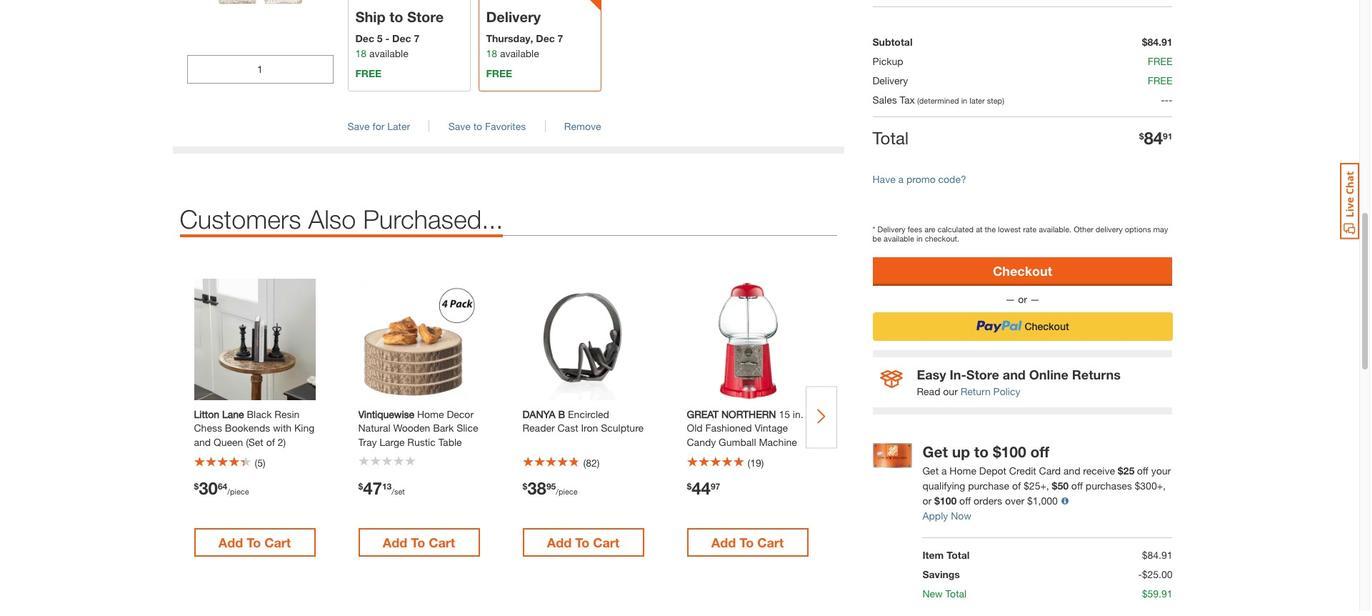 Task type: describe. For each thing, give the bounding box(es) containing it.
of inside home decor natural wooden bark slice tray large rustic table charger centerpiece 14 in. (set of 4)
[[379, 464, 387, 476]]

natural
[[358, 422, 391, 434]]

and inside the easy in-store and online returns read our return policy
[[1003, 367, 1026, 382]]

encircled reader cast iron sculpture
[[523, 408, 644, 434]]

save for save to favorites
[[449, 120, 471, 132]]

$1,000
[[1028, 495, 1058, 507]]

subtotal
[[873, 36, 913, 48]]

0 vertical spatial total
[[873, 128, 909, 148]]

delivery for delivery
[[873, 74, 909, 86]]

bookends
[[225, 422, 270, 434]]

calculated
[[938, 224, 974, 234]]

over
[[1005, 495, 1025, 507]]

/piece for 38
[[556, 486, 578, 496]]

apply now image
[[1062, 497, 1069, 505]]

*
[[873, 224, 876, 234]]

northern
[[722, 408, 776, 420]]

favorites
[[485, 120, 526, 132]]

great
[[687, 408, 719, 420]]

$ for 30
[[194, 480, 199, 491]]

of inside off your qualifying purchase of $25+,
[[1013, 480, 1021, 492]]

$59.91
[[1142, 587, 1173, 600]]

wooden
[[393, 422, 430, 434]]

$25.00
[[1142, 568, 1173, 580]]

available inside * delivery fees are calculated at the lowest rate available. other delivery options may be available in checkout.
[[884, 234, 915, 243]]

38
[[528, 478, 547, 498]]

savings
[[923, 568, 960, 580]]

at
[[976, 224, 983, 234]]

get a home depot credit card and receive $25
[[923, 465, 1135, 477]]

or inside 'off purchases $300+, or'
[[923, 495, 932, 507]]

chess
[[194, 422, 222, 434]]

fees
[[908, 224, 923, 234]]

thursday,
[[486, 32, 533, 44]]

to for 47
[[411, 534, 425, 550]]

your
[[1152, 465, 1171, 477]]

5
[[377, 32, 383, 44]]

4 cart from the left
[[758, 534, 784, 550]]

sales tax (determined in later step)
[[873, 94, 1005, 106]]

1 horizontal spatial or
[[1018, 293, 1028, 305]]

customers also purchased...
[[180, 203, 503, 234]]

(determined
[[918, 96, 960, 105]]

pickup
[[873, 55, 904, 67]]

$ for 38
[[523, 480, 528, 491]]

44
[[692, 478, 711, 498]]

$ 47 13 /set
[[358, 478, 405, 498]]

machine
[[759, 436, 797, 448]]

bank
[[687, 450, 710, 462]]

encircled
[[568, 408, 610, 420]]

$25
[[1118, 465, 1135, 477]]

off purchases $300+, or
[[923, 480, 1166, 507]]

add to cart link for 47
[[358, 528, 480, 556]]

delivery
[[1096, 224, 1123, 234]]

add to cart for 30
[[219, 534, 291, 550]]

danya
[[523, 408, 556, 420]]

with
[[273, 422, 292, 434]]

4 add to cart from the left
[[712, 534, 784, 550]]

off inside 'off purchases $300+, or'
[[1072, 480, 1083, 492]]

options
[[1125, 224, 1152, 234]]

our
[[944, 385, 958, 397]]

b
[[559, 408, 565, 420]]

$50
[[1052, 480, 1069, 492]]

danya b
[[523, 408, 565, 420]]

$ 38 95 /piece
[[523, 478, 578, 498]]

97
[[711, 480, 721, 491]]

in inside * delivery fees are calculated at the lowest rate available. other delivery options may be available in checkout.
[[917, 234, 923, 243]]

30
[[199, 478, 218, 498]]

to for 30
[[247, 534, 261, 550]]

cart for 47
[[429, 534, 455, 550]]

purchases
[[1086, 480, 1132, 492]]

4 add to cart link from the left
[[687, 528, 809, 556]]

2 — from the left
[[1030, 293, 1040, 305]]

have a promo code? link
[[873, 173, 967, 185]]

to for 38
[[575, 534, 590, 550]]

♢
[[1050, 443, 1050, 444]]

read
[[917, 385, 941, 397]]

be
[[873, 234, 882, 243]]

---
[[1161, 94, 1173, 106]]

black resin chess bookends with king and queen (set of 2) image
[[194, 279, 316, 400]]

save for later link
[[348, 120, 410, 132]]

resin
[[275, 408, 300, 420]]

cart for 30
[[265, 534, 291, 550]]

new total
[[923, 587, 967, 600]]

receive
[[1084, 465, 1116, 477]]

in-
[[950, 367, 967, 382]]

add for 38
[[547, 534, 572, 550]]

gumball
[[719, 436, 756, 448]]

lane
[[222, 408, 244, 420]]

encircled reader cast iron sculpture image
[[523, 279, 644, 400]]

fashioned
[[706, 422, 752, 434]]

$ 44 97
[[687, 478, 721, 498]]

(19) link
[[748, 456, 764, 468]]

save for later
[[348, 120, 410, 132]]

later
[[387, 120, 410, 132]]

2 horizontal spatial to
[[975, 443, 989, 461]]

in inside sales tax (determined in later step)
[[962, 96, 968, 105]]

$100 off orders over $1,000
[[935, 495, 1058, 507]]

(82) link
[[584, 456, 600, 468]]

add to cart link for 30
[[194, 528, 316, 556]]

new
[[923, 587, 943, 600]]

/set
[[392, 486, 405, 496]]

add to cart for 47
[[383, 534, 455, 550]]

total for item total
[[947, 549, 970, 561]]

lowest
[[998, 224, 1021, 234]]

91
[[1164, 130, 1173, 141]]

available.
[[1039, 224, 1072, 234]]

home inside home decor natural wooden bark slice tray large rustic table charger centerpiece 14 in. (set of 4)
[[417, 408, 444, 420]]

to for save
[[474, 120, 482, 132]]

centerpiece
[[397, 450, 452, 462]]

$ for 47
[[358, 480, 363, 491]]

0 horizontal spatial $100
[[935, 495, 957, 507]]

also
[[308, 203, 356, 234]]

64
[[218, 480, 227, 491]]

easy in-store and online returns read our return policy
[[917, 367, 1121, 397]]

cart for 38
[[593, 534, 620, 550]]

rating 4.8 out of 5 image
[[523, 456, 578, 467]]

$ for 84
[[1140, 130, 1144, 141]]

cast
[[558, 422, 579, 434]]



Task type: locate. For each thing, give the bounding box(es) containing it.
1 horizontal spatial /piece
[[556, 486, 578, 496]]

4 to from the left
[[740, 534, 754, 550]]

(82)
[[584, 456, 600, 468]]

$100 up "apply now" 'link'
[[935, 495, 957, 507]]

easy
[[917, 367, 947, 382]]

7
[[414, 32, 420, 44]]

0 horizontal spatial available
[[369, 47, 409, 59]]

$ left 13
[[358, 480, 363, 491]]

2 vertical spatial of
[[1013, 480, 1021, 492]]

1 add to cart from the left
[[219, 534, 291, 550]]

of left 2)
[[266, 436, 275, 448]]

1 get from the top
[[923, 443, 948, 461]]

1 vertical spatial in.
[[468, 450, 479, 462]]

1 vertical spatial delivery
[[873, 74, 909, 86]]

get for up
[[923, 443, 948, 461]]

add to cart link down $ 30 64 /piece
[[194, 528, 316, 556]]

$300+,
[[1135, 480, 1166, 492]]

$25+,
[[1024, 480, 1050, 492]]

tray
[[358, 436, 377, 448]]

0 vertical spatial a
[[899, 173, 904, 185]]

add to cart
[[219, 534, 291, 550], [383, 534, 455, 550], [547, 534, 620, 550], [712, 534, 784, 550]]

add to cart for 38
[[547, 534, 620, 550]]

add down $ 30 64 /piece
[[219, 534, 243, 550]]

total for new total
[[946, 587, 967, 600]]

1 horizontal spatial a
[[942, 465, 947, 477]]

delivery down pickup
[[873, 74, 909, 86]]

1 horizontal spatial $100
[[993, 443, 1027, 461]]

1 vertical spatial get
[[923, 465, 939, 477]]

add to cart down $ 38 95 /piece
[[547, 534, 620, 550]]

in left later
[[962, 96, 968, 105]]

$ inside $ 38 95 /piece
[[523, 480, 528, 491]]

14
[[454, 450, 466, 462]]

add to cart link down /set
[[358, 528, 480, 556]]

0 vertical spatial $100
[[993, 443, 1027, 461]]

rustic
[[408, 436, 436, 448]]

18 down ship
[[356, 47, 367, 59]]

off up now
[[960, 495, 971, 507]]

1 horizontal spatial home
[[950, 465, 977, 477]]

get
[[923, 443, 948, 461], [923, 465, 939, 477]]

now
[[951, 510, 972, 522]]

store inside ship to store dec 5 - dec 7 18 available
[[407, 8, 444, 25]]

total right new
[[946, 587, 967, 600]]

—
[[1006, 293, 1016, 305], [1030, 293, 1040, 305]]

(set
[[246, 436, 264, 448], [358, 464, 376, 476]]

black
[[247, 408, 272, 420]]

2 horizontal spatial and
[[1064, 465, 1081, 477]]

$100 up credit at the bottom of page
[[993, 443, 1027, 461]]

0 horizontal spatial in.
[[468, 450, 479, 462]]

None field
[[187, 55, 333, 84]]

1 dec from the left
[[356, 32, 374, 44]]

rating 5.0 out of 5 image
[[687, 456, 744, 467]]

(set inside home decor natural wooden bark slice tray large rustic table charger centerpiece 14 in. (set of 4)
[[358, 464, 376, 476]]

$84.91 up ---
[[1142, 36, 1173, 48]]

3 add to cart from the left
[[547, 534, 620, 550]]

save left favorites
[[449, 120, 471, 132]]

95
[[547, 480, 556, 491]]

total right item
[[947, 549, 970, 561]]

2 get from the top
[[923, 465, 939, 477]]

are
[[925, 224, 936, 234]]

delivery right *
[[878, 224, 906, 234]]

ship
[[356, 8, 386, 25]]

and
[[1003, 367, 1026, 382], [194, 436, 211, 448], [1064, 465, 1081, 477]]

a for get
[[942, 465, 947, 477]]

$84.91 up $25.00 on the right bottom
[[1142, 549, 1173, 561]]

0 vertical spatial of
[[266, 436, 275, 448]]

return
[[961, 385, 991, 397]]

— down checkout
[[1006, 293, 1016, 305]]

(5)
[[255, 456, 266, 468]]

1 horizontal spatial dec
[[392, 32, 411, 44]]

off inside off your qualifying purchase of $25+,
[[1137, 465, 1149, 477]]

0 vertical spatial $84.91
[[1142, 36, 1173, 48]]

15 in. old fashioned vintage candy gumball machine bank image
[[687, 279, 809, 400]]

step)
[[987, 96, 1005, 105]]

add down $ 38 95 /piece
[[547, 534, 572, 550]]

$ for 44
[[687, 480, 692, 491]]

2 horizontal spatial of
[[1013, 480, 1021, 492]]

off right $50
[[1072, 480, 1083, 492]]

decor
[[447, 408, 474, 420]]

0 horizontal spatial /piece
[[227, 486, 249, 496]]

1 vertical spatial and
[[194, 436, 211, 448]]

and down chess
[[194, 436, 211, 448]]

have
[[873, 173, 896, 185]]

2 $84.91 from the top
[[1142, 549, 1173, 561]]

18 inside ship to store dec 5 - dec 7 18 available
[[356, 47, 367, 59]]

0 horizontal spatial or
[[923, 495, 932, 507]]

save left for
[[348, 120, 370, 132]]

get left up
[[923, 443, 948, 461]]

checkout
[[993, 263, 1053, 278]]

in. inside home decor natural wooden bark slice tray large rustic table charger centerpiece 14 in. (set of 4)
[[468, 450, 479, 462]]

2 /piece from the left
[[556, 486, 578, 496]]

3 cart from the left
[[593, 534, 620, 550]]

1 vertical spatial total
[[947, 549, 970, 561]]

2 horizontal spatial available
[[884, 234, 915, 243]]

may
[[1154, 224, 1169, 234]]

0 vertical spatial or
[[1018, 293, 1028, 305]]

to
[[390, 8, 403, 25], [474, 120, 482, 132], [975, 443, 989, 461]]

1 horizontal spatial in.
[[793, 408, 804, 420]]

2 save from the left
[[449, 120, 471, 132]]

1 — from the left
[[1006, 293, 1016, 305]]

- inside ship to store dec 5 - dec 7 18 available
[[386, 32, 390, 44]]

large
[[380, 436, 405, 448]]

king
[[294, 422, 315, 434]]

dec left 7
[[392, 32, 411, 44]]

/piece for 30
[[227, 486, 249, 496]]

orders
[[974, 495, 1003, 507]]

in. right "14"
[[468, 450, 479, 462]]

vintiquewise
[[358, 408, 415, 420]]

in. inside 15 in. old fashioned vintage candy gumball machine bank
[[793, 408, 804, 420]]

total
[[873, 128, 909, 148], [947, 549, 970, 561], [946, 587, 967, 600]]

and up $50
[[1064, 465, 1081, 477]]

1 horizontal spatial to
[[474, 120, 482, 132]]

3 add from the left
[[547, 534, 572, 550]]

to for ship
[[390, 8, 403, 25]]

0 vertical spatial home
[[417, 408, 444, 420]]

or
[[1018, 293, 1028, 305], [923, 495, 932, 507]]

total down sales
[[873, 128, 909, 148]]

1 horizontal spatial of
[[379, 464, 387, 476]]

add to cart link down $ 38 95 /piece
[[523, 528, 644, 556]]

purchase
[[969, 480, 1010, 492]]

litton
[[194, 408, 219, 420]]

to left favorites
[[474, 120, 482, 132]]

18 inside 'delivery thursday, dec 7 18 available'
[[486, 47, 497, 59]]

and up policy
[[1003, 367, 1026, 382]]

to right up
[[975, 443, 989, 461]]

3 add to cart link from the left
[[523, 528, 644, 556]]

old
[[687, 422, 703, 434]]

add to cart link down 97
[[687, 528, 809, 556]]

1 save from the left
[[348, 120, 370, 132]]

in.
[[793, 408, 804, 420], [468, 450, 479, 462]]

0 horizontal spatial save
[[348, 120, 370, 132]]

/piece right the 38
[[556, 486, 578, 496]]

1 vertical spatial in
[[917, 234, 923, 243]]

0 horizontal spatial 18
[[356, 47, 367, 59]]

promo
[[907, 173, 936, 185]]

0 horizontal spatial of
[[266, 436, 275, 448]]

bark
[[433, 422, 454, 434]]

delivery thursday, dec 7 18 available
[[486, 8, 563, 59]]

1 horizontal spatial 18
[[486, 47, 497, 59]]

2 vertical spatial delivery
[[878, 224, 906, 234]]

0 vertical spatial and
[[1003, 367, 1026, 382]]

(set down charger
[[358, 464, 376, 476]]

add down 97
[[712, 534, 736, 550]]

a for have
[[899, 173, 904, 185]]

save to favorites
[[449, 120, 526, 132]]

$ left 64
[[194, 480, 199, 491]]

0 vertical spatial get
[[923, 443, 948, 461]]

add to cart link for 38
[[523, 528, 644, 556]]

ship to store dec 5 - dec 7 18 available
[[356, 8, 444, 59]]

home up bark
[[417, 408, 444, 420]]

15 in. old fashioned vintage candy gumball machine bank
[[687, 408, 804, 462]]

get up to $100 off ♢
[[923, 443, 1050, 461]]

home
[[417, 408, 444, 420], [950, 465, 977, 477]]

3 to from the left
[[575, 534, 590, 550]]

credit
[[1010, 465, 1037, 477]]

a right have
[[899, 173, 904, 185]]

and inside black resin chess bookends with king and queen (set of 2)
[[194, 436, 211, 448]]

qualifying
[[923, 480, 966, 492]]

off
[[1031, 443, 1050, 461], [1137, 465, 1149, 477], [1072, 480, 1083, 492], [960, 495, 971, 507]]

1 $84.91 from the top
[[1142, 36, 1173, 48]]

or up apply
[[923, 495, 932, 507]]

(set down bookends
[[246, 436, 264, 448]]

* delivery fees are calculated at the lowest rate available. other delivery options may be available in checkout.
[[873, 224, 1169, 243]]

home down up
[[950, 465, 977, 477]]

and for get a home depot credit card and receive $25
[[1064, 465, 1081, 477]]

2 vertical spatial to
[[975, 443, 989, 461]]

queen
[[214, 436, 243, 448]]

1 horizontal spatial —
[[1030, 293, 1040, 305]]

delivery inside * delivery fees are calculated at the lowest rate available. other delivery options may be available in checkout.
[[878, 224, 906, 234]]

store up return
[[967, 367, 1000, 382]]

policy
[[994, 385, 1021, 397]]

0 vertical spatial to
[[390, 8, 403, 25]]

$ inside $ 44 97
[[687, 480, 692, 491]]

$ 84 91
[[1140, 128, 1173, 148]]

live chat image
[[1341, 163, 1360, 239]]

to inside ship to store dec 5 - dec 7 18 available
[[390, 8, 403, 25]]

0 vertical spatial store
[[407, 8, 444, 25]]

1 cart from the left
[[265, 534, 291, 550]]

1 horizontal spatial store
[[967, 367, 1000, 382]]

remove
[[564, 120, 601, 132]]

1 horizontal spatial (set
[[358, 464, 376, 476]]

off your qualifying purchase of $25+,
[[923, 465, 1171, 492]]

2 dec from the left
[[392, 32, 411, 44]]

1 add to cart link from the left
[[194, 528, 316, 556]]

4 add from the left
[[712, 534, 736, 550]]

available down thursday, on the left
[[500, 47, 539, 59]]

4)
[[390, 464, 398, 476]]

item total
[[923, 549, 970, 561]]

item
[[923, 549, 944, 561]]

$84.91 for subtotal
[[1142, 36, 1173, 48]]

0 horizontal spatial (set
[[246, 436, 264, 448]]

0 horizontal spatial to
[[390, 8, 403, 25]]

(set inside black resin chess bookends with king and queen (set of 2)
[[246, 436, 264, 448]]

$ left 97
[[687, 480, 692, 491]]

$ inside $ 84 91
[[1140, 130, 1144, 141]]

of left 4)
[[379, 464, 387, 476]]

store
[[407, 8, 444, 25], [967, 367, 1000, 382]]

1 vertical spatial $84.91
[[1142, 549, 1173, 561]]

0 horizontal spatial store
[[407, 8, 444, 25]]

0 vertical spatial (set
[[246, 436, 264, 448]]

$
[[1140, 130, 1144, 141], [194, 480, 199, 491], [358, 480, 363, 491], [523, 480, 528, 491], [687, 480, 692, 491]]

home decor natural wooden bark slice tray large rustic table charger centerpiece 14 in. (set of 4) image
[[358, 279, 480, 400]]

get for a
[[923, 465, 939, 477]]

1 vertical spatial $100
[[935, 495, 957, 507]]

charger
[[358, 450, 394, 462]]

1 horizontal spatial save
[[449, 120, 471, 132]]

2 18 from the left
[[486, 47, 497, 59]]

or down checkout
[[1018, 293, 1028, 305]]

0 horizontal spatial dec
[[356, 32, 374, 44]]

0 vertical spatial in.
[[793, 408, 804, 420]]

2 add from the left
[[383, 534, 407, 550]]

2 to from the left
[[411, 534, 425, 550]]

card
[[1040, 465, 1061, 477]]

add to cart down $ 30 64 /piece
[[219, 534, 291, 550]]

0 vertical spatial in
[[962, 96, 968, 105]]

add down /set
[[383, 534, 407, 550]]

add to cart down /set
[[383, 534, 455, 550]]

1 vertical spatial home
[[950, 465, 977, 477]]

2 cart from the left
[[429, 534, 455, 550]]

1 vertical spatial of
[[379, 464, 387, 476]]

checkout.
[[925, 234, 960, 243]]

decorative distressed magnesia corbel bookends, white image
[[187, 0, 333, 48]]

0 horizontal spatial a
[[899, 173, 904, 185]]

store inside the easy in-store and online returns read our return policy
[[967, 367, 1000, 382]]

available down 5
[[369, 47, 409, 59]]

return policy link
[[961, 385, 1021, 397]]

/piece right "30"
[[227, 486, 249, 496]]

of up over
[[1013, 480, 1021, 492]]

15
[[779, 408, 790, 420]]

purchased...
[[363, 203, 503, 234]]

— down the checkout 'button'
[[1030, 293, 1040, 305]]

0 horizontal spatial —
[[1006, 293, 1016, 305]]

1 horizontal spatial available
[[500, 47, 539, 59]]

iron
[[581, 422, 598, 434]]

and for black resin chess bookends with king and queen (set of 2)
[[194, 436, 211, 448]]

2 add to cart link from the left
[[358, 528, 480, 556]]

1 horizontal spatial and
[[1003, 367, 1026, 382]]

/piece inside $ 30 64 /piece
[[227, 486, 249, 496]]

0 horizontal spatial and
[[194, 436, 211, 448]]

dec 7
[[536, 32, 563, 44]]

1 vertical spatial a
[[942, 465, 947, 477]]

$ left 95
[[523, 480, 528, 491]]

1 horizontal spatial in
[[962, 96, 968, 105]]

available inside ship to store dec 5 - dec 7 18 available
[[369, 47, 409, 59]]

1 to from the left
[[247, 534, 261, 550]]

1 vertical spatial or
[[923, 495, 932, 507]]

available right the be
[[884, 234, 915, 243]]

save for save for later
[[348, 120, 370, 132]]

to right ship
[[390, 8, 403, 25]]

store for in-
[[967, 367, 1000, 382]]

1 add from the left
[[219, 534, 243, 550]]

1 /piece from the left
[[227, 486, 249, 496]]

(5) link
[[255, 456, 266, 468]]

1 vertical spatial to
[[474, 120, 482, 132]]

vintage
[[755, 422, 788, 434]]

1 18 from the left
[[356, 47, 367, 59]]

slice
[[457, 422, 478, 434]]

2 add to cart from the left
[[383, 534, 455, 550]]

store up 7
[[407, 8, 444, 25]]

delivery
[[486, 8, 541, 25], [873, 74, 909, 86], [878, 224, 906, 234]]

litton lane
[[194, 408, 244, 420]]

in left are
[[917, 234, 923, 243]]

sculpture
[[601, 422, 644, 434]]

delivery for delivery thursday, dec 7 18 available
[[486, 8, 541, 25]]

remove link
[[564, 120, 601, 132]]

rating 4.4 out of 5 image
[[194, 456, 244, 467]]

18 down thursday, on the left
[[486, 47, 497, 59]]

a up qualifying
[[942, 465, 947, 477]]

$ inside $ 47 13 /set
[[358, 480, 363, 491]]

$ inside $ 30 64 /piece
[[194, 480, 199, 491]]

off right the $25
[[1137, 465, 1149, 477]]

delivery inside 'delivery thursday, dec 7 18 available'
[[486, 8, 541, 25]]

add to cart down 97
[[712, 534, 784, 550]]

add for 30
[[219, 534, 243, 550]]

84
[[1144, 128, 1164, 148]]

get up qualifying
[[923, 465, 939, 477]]

tax
[[900, 94, 915, 106]]

store for to
[[407, 8, 444, 25]]

candy
[[687, 436, 716, 448]]

1 vertical spatial (set
[[358, 464, 376, 476]]

0 horizontal spatial home
[[417, 408, 444, 420]]

1 vertical spatial store
[[967, 367, 1000, 382]]

2 vertical spatial and
[[1064, 465, 1081, 477]]

0 horizontal spatial in
[[917, 234, 923, 243]]

add for 47
[[383, 534, 407, 550]]

0 vertical spatial delivery
[[486, 8, 541, 25]]

$84.91 for item total
[[1142, 549, 1173, 561]]

dec left 5
[[356, 32, 374, 44]]

apply
[[923, 510, 949, 522]]

available inside 'delivery thursday, dec 7 18 available'
[[500, 47, 539, 59]]

off up card
[[1031, 443, 1050, 461]]

$ left 91
[[1140, 130, 1144, 141]]

delivery up thursday, on the left
[[486, 8, 541, 25]]

2 vertical spatial total
[[946, 587, 967, 600]]

/piece inside $ 38 95 /piece
[[556, 486, 578, 496]]

of inside black resin chess bookends with king and queen (set of 2)
[[266, 436, 275, 448]]

in. right 15
[[793, 408, 804, 420]]



Task type: vqa. For each thing, say whether or not it's contained in the screenshot.
OVER
yes



